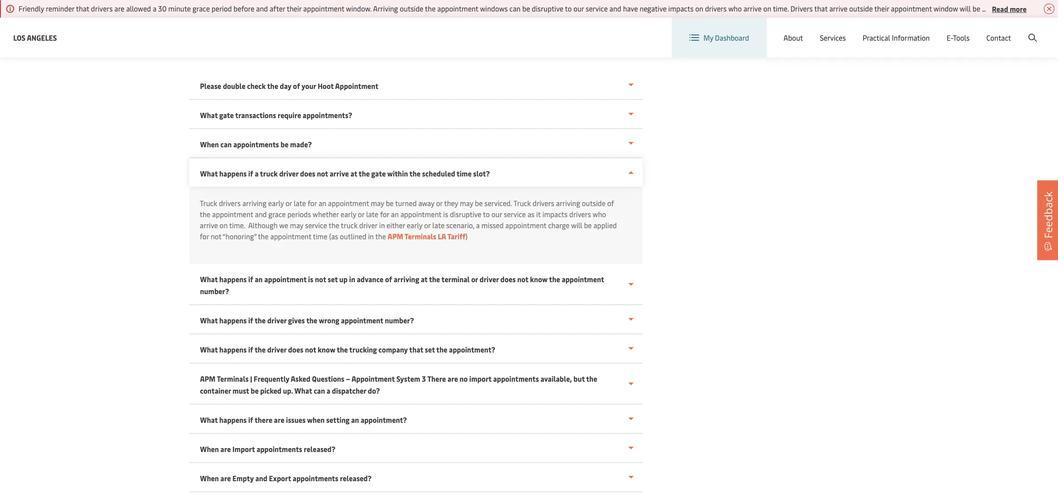 Task type: locate. For each thing, give the bounding box(es) containing it.
0 horizontal spatial to
[[483, 209, 490, 219]]

0 vertical spatial early
[[268, 198, 284, 208]]

their up global
[[875, 4, 889, 13]]

apm down 'either'
[[388, 232, 403, 241]]

1 horizontal spatial late
[[366, 209, 378, 219]]

what happens if the driver gives the wrong appointment number? button
[[189, 305, 643, 335]]

is inside truck drivers arriving early or late for an appointment may be turned away or they may be serviced. truck drivers arriving outside of the appointment and grace periods whether early or late for an appointment is disruptive to our service as it impacts drivers who arrive on time.  although we may service the truck driver in either early or late scenario, a missed appointment charge will be applied for not "honoring" the appointment time (as outlined in the
[[443, 209, 448, 219]]

a down when can appointments be made?
[[255, 169, 258, 178]]

of inside what happens if an appointment is not set up in advance of arriving at the terminal or driver does not know the appointment number?
[[385, 274, 392, 284]]

0 horizontal spatial impacts
[[543, 209, 568, 219]]

2 vertical spatial early
[[407, 220, 423, 230]]

2 vertical spatial for
[[200, 232, 209, 241]]

2 if from the top
[[248, 274, 253, 284]]

a left the 30
[[153, 4, 156, 13]]

what happens if there are issues when setting an appointment? button
[[189, 405, 643, 434]]

a inside truck drivers arriving early or late for an appointment may be turned away or they may be serviced. truck drivers arriving outside of the appointment and grace periods whether early or late for an appointment is disruptive to our service as it impacts drivers who arrive on time.  although we may service the truck driver in either early or late scenario, a missed appointment charge will be applied for not "honoring" the appointment time (as outlined in the
[[476, 220, 480, 230]]

outside right arriving
[[400, 4, 424, 13]]

2 horizontal spatial service
[[586, 4, 608, 13]]

released? inside 'dropdown button'
[[340, 474, 371, 483]]

please double check the day of your hoot appointment
[[200, 81, 378, 91]]

apm terminals la tariff )
[[388, 232, 468, 241]]

1 horizontal spatial know
[[530, 274, 548, 284]]

a left missed in the top of the page
[[476, 220, 480, 230]]

be left serviced.
[[475, 198, 483, 208]]

my
[[704, 33, 714, 42]]

driver up frequently
[[267, 345, 286, 355]]

happens inside dropdown button
[[219, 316, 247, 325]]

login / create account link
[[954, 18, 1042, 44]]

on inside truck drivers arriving early or late for an appointment may be turned away or they may be serviced. truck drivers arriving outside of the appointment and grace periods whether early or late for an appointment is disruptive to our service as it impacts drivers who arrive on time.  although we may service the truck driver in either early or late scenario, a missed appointment charge will be applied for not "honoring" the appointment time (as outlined in the
[[220, 220, 228, 230]]

drivers up "honoring"
[[219, 198, 241, 208]]

when
[[307, 415, 325, 425]]

and
[[256, 4, 268, 13], [610, 4, 622, 13], [255, 209, 267, 219], [255, 474, 267, 483]]

we
[[279, 220, 288, 230]]

0 horizontal spatial is
[[308, 274, 313, 284]]

truck down when can appointments be made?
[[260, 169, 278, 178]]

1 horizontal spatial our
[[574, 4, 584, 13]]

or left they
[[436, 198, 443, 208]]

outside inside truck drivers arriving early or late for an appointment may be turned away or they may be serviced. truck drivers arriving outside of the appointment and grace periods whether early or late for an appointment is disruptive to our service as it impacts drivers who arrive on time.  although we may service the truck driver in either early or late scenario, a missed appointment charge will be applied for not "honoring" the appointment time (as outlined in the
[[582, 198, 606, 208]]

gate
[[219, 110, 234, 120], [371, 169, 386, 178]]

2 vertical spatial service
[[305, 220, 327, 230]]

does inside what happens if an appointment is not set up in advance of arriving at the terminal or driver does not know the appointment number?
[[500, 274, 516, 284]]

early
[[268, 198, 284, 208], [341, 209, 356, 219], [407, 220, 423, 230]]

2 happens from the top
[[219, 274, 247, 284]]

1 horizontal spatial terminals
[[405, 232, 436, 241]]

their
[[287, 4, 302, 13], [875, 4, 889, 13]]

1 vertical spatial service
[[504, 209, 526, 219]]

are inside apm terminals | frequently asked questions – appointment system 3 there are no import appointments available, but the container must be picked up. what can a dispatcher do?
[[447, 374, 458, 384]]

if inside what happens if an appointment is not set up in advance of arriving at the terminal or driver does not know the appointment number?
[[248, 274, 253, 284]]

1 horizontal spatial may
[[371, 198, 384, 208]]

grace up 'we'
[[269, 209, 286, 219]]

they
[[444, 198, 458, 208]]

late up outlined on the left
[[366, 209, 378, 219]]

1 horizontal spatial truck
[[341, 220, 358, 230]]

practical information button
[[863, 18, 930, 58]]

number? inside dropdown button
[[385, 316, 414, 325]]

service left have
[[586, 4, 608, 13]]

1 when from the top
[[200, 139, 219, 149]]

truck
[[200, 198, 217, 208], [514, 198, 531, 208]]

truck up outlined on the left
[[341, 220, 358, 230]]

1 vertical spatial at
[[421, 274, 427, 284]]

0 vertical spatial is
[[443, 209, 448, 219]]

can inside apm terminals | frequently asked questions – appointment system 3 there are no import appointments available, but the container must be picked up. what can a dispatcher do?
[[314, 386, 325, 396]]

1 horizontal spatial outside
[[582, 198, 606, 208]]

2 vertical spatial can
[[314, 386, 325, 396]]

early up 'we'
[[268, 198, 284, 208]]

may down what happens if a truck driver does not arrive at the gate within the scheduled time slot?
[[371, 198, 384, 208]]

happens inside what happens if an appointment is not set up in advance of arriving at the terminal or driver does not know the appointment number?
[[219, 274, 247, 284]]

arriving up although
[[242, 198, 267, 208]]

truck
[[260, 169, 278, 178], [341, 220, 358, 230]]

are left allowed
[[114, 4, 125, 13]]

if inside dropdown button
[[248, 316, 253, 325]]

drivers up it
[[533, 198, 555, 208]]

1 vertical spatial impacts
[[543, 209, 568, 219]]

trucking
[[349, 345, 377, 355]]

when are import appointments released? button
[[189, 434, 643, 463]]

terminals for |
[[217, 374, 248, 384]]

or inside what happens if an appointment is not set up in advance of arriving at the terminal or driver does not know the appointment number?
[[471, 274, 478, 284]]

what for what happens if the driver gives the wrong appointment number?
[[200, 316, 218, 325]]

of up applied
[[607, 198, 614, 208]]

on up "honoring"
[[220, 220, 228, 230]]

apm terminals | frequently asked questions – appointment system 3 there are no import appointments available, but the container must be picked up. what can a dispatcher do? button
[[189, 364, 643, 405]]

turned left away
[[395, 198, 417, 208]]

global menu button
[[868, 17, 937, 44]]

period
[[212, 4, 232, 13]]

1 vertical spatial who
[[593, 209, 606, 219]]

missed
[[482, 220, 504, 230]]

what happens if a truck driver does not arrive at the gate within the scheduled time slot? button
[[189, 158, 643, 187]]

gate left transactions
[[219, 110, 234, 120]]

0 horizontal spatial on
[[220, 220, 228, 230]]

outside
[[400, 4, 424, 13], [849, 4, 873, 13], [582, 198, 606, 208]]

5 happens from the top
[[219, 415, 247, 425]]

0 vertical spatial in
[[379, 220, 385, 230]]

1 vertical spatial grace
[[269, 209, 286, 219]]

0 horizontal spatial set
[[328, 274, 338, 284]]

0 vertical spatial apm
[[388, 232, 403, 241]]

reminder
[[46, 4, 74, 13]]

happens for what happens if there are issues when setting an appointment?
[[219, 415, 247, 425]]

and inside 'dropdown button'
[[255, 474, 267, 483]]

3 if from the top
[[248, 316, 253, 325]]

create
[[993, 26, 1014, 36]]

1 horizontal spatial their
[[875, 4, 889, 13]]

be up 'either'
[[386, 198, 394, 208]]

that right the drivers
[[815, 4, 828, 13]]

in inside what happens if an appointment is not set up in advance of arriving at the terminal or driver does not know the appointment number?
[[349, 274, 355, 284]]

what inside 'dropdown button'
[[200, 415, 218, 425]]

2 vertical spatial in
[[349, 274, 355, 284]]

are right there
[[274, 415, 284, 425]]

appointments down transactions
[[233, 139, 279, 149]]

0 vertical spatial set
[[328, 274, 338, 284]]

e-
[[947, 33, 953, 42]]

0 vertical spatial to
[[565, 4, 572, 13]]

gate left "within"
[[371, 169, 386, 178]]

0 vertical spatial disruptive
[[532, 4, 564, 13]]

0 horizontal spatial service
[[305, 220, 327, 230]]

services button
[[820, 18, 846, 58]]

what for what happens if an appointment is not set up in advance of arriving at the terminal or driver does not know the appointment number?
[[200, 274, 218, 284]]

a down questions
[[326, 386, 330, 396]]

at inside what happens if an appointment is not set up in advance of arriving at the terminal or driver does not know the appointment number?
[[421, 274, 427, 284]]

if inside 'dropdown button'
[[248, 415, 253, 425]]

grace left period at the left of the page
[[193, 4, 210, 13]]

for up periods
[[308, 198, 317, 208]]

arriving right advance
[[394, 274, 419, 284]]

released?
[[304, 444, 335, 454], [340, 474, 371, 483]]

of right day
[[293, 81, 300, 91]]

please double check the day of your hoot appointment button
[[189, 71, 643, 100]]

applied
[[594, 220, 617, 230]]

may right they
[[460, 198, 473, 208]]

terminals up must
[[217, 374, 248, 384]]

when for when can appointments be made?
[[200, 139, 219, 149]]

1 vertical spatial appointment
[[351, 374, 395, 384]]

that right company
[[409, 345, 423, 355]]

terminals inside apm terminals | frequently asked questions – appointment system 3 there are no import appointments available, but the container must be picked up. what can a dispatcher do?
[[217, 374, 248, 384]]

appointment
[[303, 4, 344, 13], [437, 4, 479, 13], [891, 4, 932, 13], [328, 198, 369, 208], [212, 209, 253, 219], [401, 209, 442, 219], [506, 220, 547, 230], [270, 232, 311, 241], [264, 274, 306, 284], [562, 274, 604, 284], [341, 316, 383, 325]]

picked
[[260, 386, 281, 396]]

2 horizontal spatial for
[[380, 209, 389, 219]]

for
[[308, 198, 317, 208], [380, 209, 389, 219], [200, 232, 209, 241]]

know
[[530, 274, 548, 284], [318, 345, 335, 355]]

be down |
[[251, 386, 258, 396]]

will right 'charge'
[[571, 220, 582, 230]]

appointment? down do?
[[361, 415, 407, 425]]

terminals left "la"
[[405, 232, 436, 241]]

impacts right negative
[[669, 4, 694, 13]]

1 horizontal spatial truck
[[514, 198, 531, 208]]

apm terminals | frequently asked questions – appointment system 3 there are no import appointments available, but the container must be picked up. what can a dispatcher do?
[[200, 374, 597, 396]]

serviced.
[[485, 198, 512, 208]]

driver down "made?"
[[279, 169, 298, 178]]

do?
[[368, 386, 380, 396]]

0 vertical spatial when
[[200, 139, 219, 149]]

1 vertical spatial will
[[571, 220, 582, 230]]

or up periods
[[286, 198, 292, 208]]

is down they
[[443, 209, 448, 219]]

1 vertical spatial can
[[220, 139, 232, 149]]

driver inside truck drivers arriving early or late for an appointment may be turned away or they may be serviced. truck drivers arriving outside of the appointment and grace periods whether early or late for an appointment is disruptive to our service as it impacts drivers who arrive on time.  although we may service the truck driver in either early or late scenario, a missed appointment charge will be applied for not "honoring" the appointment time (as outlined in the
[[359, 220, 378, 230]]

truck drivers arriving early or late for an appointment may be turned away or they may be serviced. truck drivers arriving outside of the appointment and grace periods whether early or late for an appointment is disruptive to our service as it impacts drivers who arrive on time.  although we may service the truck driver in either early or late scenario, a missed appointment charge will be applied for not "honoring" the appointment time (as outlined in the
[[200, 198, 617, 241]]

1 horizontal spatial can
[[314, 386, 325, 396]]

4 if from the top
[[248, 345, 253, 355]]

feedback
[[1041, 192, 1056, 239]]

1 vertical spatial early
[[341, 209, 356, 219]]

are left "no"
[[447, 374, 458, 384]]

for up 'either'
[[380, 209, 389, 219]]

my dashboard
[[704, 33, 749, 42]]

appointments up export
[[256, 444, 302, 454]]

1 vertical spatial released?
[[340, 474, 371, 483]]

and up although
[[255, 209, 267, 219]]

is
[[443, 209, 448, 219], [308, 274, 313, 284]]

appointments inside when are empty and export appointments released? 'dropdown button'
[[293, 474, 338, 483]]

outside up applied
[[582, 198, 606, 208]]

happens inside 'dropdown button'
[[219, 415, 247, 425]]

set
[[328, 274, 338, 284], [425, 345, 435, 355]]

1 horizontal spatial appointment?
[[449, 345, 495, 355]]

0 vertical spatial released?
[[304, 444, 335, 454]]

0 vertical spatial our
[[574, 4, 584, 13]]

3 happens from the top
[[219, 316, 247, 325]]

when are empty and export appointments released?
[[200, 474, 371, 483]]

the
[[425, 4, 436, 13], [267, 81, 278, 91], [359, 169, 370, 178], [409, 169, 420, 178], [200, 209, 210, 219], [329, 220, 339, 230], [258, 232, 269, 241], [375, 232, 386, 241], [429, 274, 440, 284], [549, 274, 560, 284], [255, 316, 266, 325], [306, 316, 317, 325], [255, 345, 266, 355], [337, 345, 348, 355], [436, 345, 447, 355], [586, 374, 597, 384]]

for left "honoring"
[[200, 232, 209, 241]]

on left time.
[[764, 4, 772, 13]]

the inside apm terminals | frequently asked questions – appointment system 3 there are no import appointments available, but the container must be picked up. what can a dispatcher do?
[[586, 374, 597, 384]]

appointments inside when can appointments be made? dropdown button
[[233, 139, 279, 149]]

late up "la"
[[432, 220, 445, 230]]

drivers
[[791, 4, 813, 13]]

empty
[[232, 474, 254, 483]]

4 happens from the top
[[219, 345, 247, 355]]

2 when from the top
[[200, 444, 219, 454]]

be inside apm terminals | frequently asked questions – appointment system 3 there are no import appointments available, but the container must be picked up. what can a dispatcher do?
[[251, 386, 258, 396]]

when for when are import appointments released?
[[200, 444, 219, 454]]

is left up
[[308, 274, 313, 284]]

1 horizontal spatial number?
[[385, 316, 414, 325]]

menu
[[910, 26, 928, 36]]

apm up "container"
[[200, 374, 215, 384]]

service
[[586, 4, 608, 13], [504, 209, 526, 219], [305, 220, 327, 230]]

and left have
[[610, 4, 622, 13]]

or right terminal
[[471, 274, 478, 284]]

in right up
[[349, 274, 355, 284]]

be up login in the top right of the page
[[973, 4, 981, 13]]

1 horizontal spatial that
[[409, 345, 423, 355]]

who inside truck drivers arriving early or late for an appointment may be turned away or they may be serviced. truck drivers arriving outside of the appointment and grace periods whether early or late for an appointment is disruptive to our service as it impacts drivers who arrive on time.  although we may service the truck driver in either early or late scenario, a missed appointment charge will be applied for not "honoring" the appointment time (as outlined in the
[[593, 209, 606, 219]]

service down whether
[[305, 220, 327, 230]]

will inside truck drivers arriving early or late for an appointment may be turned away or they may be serviced. truck drivers arriving outside of the appointment and grace periods whether early or late for an appointment is disruptive to our service as it impacts drivers who arrive on time.  although we may service the truck driver in either early or late scenario, a missed appointment charge will be applied for not "honoring" the appointment time (as outlined in the
[[571, 220, 582, 230]]

0 horizontal spatial early
[[268, 198, 284, 208]]

1 horizontal spatial in
[[368, 232, 374, 241]]

3 when from the top
[[200, 474, 219, 483]]

and right empty
[[255, 474, 267, 483]]

outside up location
[[849, 4, 873, 13]]

0 vertical spatial appointment?
[[449, 345, 495, 355]]

appointment? inside 'dropdown button'
[[361, 415, 407, 425]]

time left slot?
[[457, 169, 472, 178]]

0 horizontal spatial appointment?
[[361, 415, 407, 425]]

appointments right export
[[293, 474, 338, 483]]

apm for apm terminals | frequently asked questions – appointment system 3 there are no import appointments available, but the container must be picked up. what can a dispatcher do?
[[200, 374, 215, 384]]

impacts
[[669, 4, 694, 13], [543, 209, 568, 219]]

1 horizontal spatial set
[[425, 345, 435, 355]]

1 vertical spatial time
[[313, 232, 328, 241]]

1 vertical spatial does
[[500, 274, 516, 284]]

up.
[[283, 386, 293, 396]]

on up my dashboard dropdown button
[[696, 4, 704, 13]]

early up outlined on the left
[[341, 209, 356, 219]]

1 vertical spatial in
[[368, 232, 374, 241]]

late
[[294, 198, 306, 208], [366, 209, 378, 219], [432, 220, 445, 230]]

2 vertical spatial does
[[288, 345, 303, 355]]

0 horizontal spatial of
[[293, 81, 300, 91]]

know inside what happens if an appointment is not set up in advance of arriving at the terminal or driver does not know the appointment number?
[[530, 274, 548, 284]]

when inside 'dropdown button'
[[200, 474, 219, 483]]

service left the as
[[504, 209, 526, 219]]

number?
[[200, 286, 229, 296], [385, 316, 414, 325]]

require
[[278, 110, 301, 120]]

apm inside apm terminals | frequently asked questions – appointment system 3 there are no import appointments available, but the container must be picked up. what can a dispatcher do?
[[200, 374, 215, 384]]

a
[[153, 4, 156, 13], [255, 169, 258, 178], [476, 220, 480, 230], [326, 386, 330, 396]]

must
[[232, 386, 249, 396]]

an inside what happens if an appointment is not set up in advance of arriving at the terminal or driver does not know the appointment number?
[[255, 274, 263, 284]]

truck inside dropdown button
[[260, 169, 278, 178]]

turned up /
[[982, 4, 1004, 13]]

0 horizontal spatial time
[[313, 232, 328, 241]]

appointment inside dropdown button
[[341, 316, 383, 325]]

about
[[784, 33, 803, 42]]

who up applied
[[593, 209, 606, 219]]

time.
[[773, 4, 789, 13]]

0 vertical spatial time
[[457, 169, 472, 178]]

please
[[200, 81, 221, 91]]

1 truck from the left
[[200, 198, 217, 208]]

at left terminal
[[421, 274, 427, 284]]

1 if from the top
[[248, 169, 253, 178]]

their right after on the top
[[287, 4, 302, 13]]

when are empty and export appointments released? button
[[189, 463, 643, 493]]

driver right terminal
[[480, 274, 499, 284]]

1 vertical spatial turned
[[395, 198, 417, 208]]

dashboard
[[715, 33, 749, 42]]

1 vertical spatial late
[[366, 209, 378, 219]]

0 vertical spatial does
[[300, 169, 315, 178]]

login
[[970, 26, 987, 36]]

1 vertical spatial for
[[380, 209, 389, 219]]

2 vertical spatial of
[[385, 274, 392, 284]]

apm for apm terminals la tariff )
[[388, 232, 403, 241]]

0 vertical spatial grace
[[193, 4, 210, 13]]

0 horizontal spatial number?
[[200, 286, 229, 296]]

los angeles
[[13, 33, 57, 42]]

0 vertical spatial know
[[530, 274, 548, 284]]

1 horizontal spatial is
[[443, 209, 448, 219]]

1 horizontal spatial time
[[457, 169, 472, 178]]

are left empty
[[220, 474, 231, 483]]

questions
[[312, 374, 344, 384]]

at
[[350, 169, 357, 178], [421, 274, 427, 284]]

0 vertical spatial for
[[308, 198, 317, 208]]

what inside dropdown button
[[200, 316, 218, 325]]

in left 'either'
[[379, 220, 385, 230]]

at left "within"
[[350, 169, 357, 178]]

0 horizontal spatial who
[[593, 209, 606, 219]]

what
[[200, 110, 218, 120], [200, 169, 218, 178], [200, 274, 218, 284], [200, 316, 218, 325], [200, 345, 218, 355], [294, 386, 312, 396], [200, 415, 218, 425]]

0 horizontal spatial outside
[[400, 4, 424, 13]]

2 horizontal spatial that
[[815, 4, 828, 13]]

of inside truck drivers arriving early or late for an appointment may be turned away or they may be serviced. truck drivers arriving outside of the appointment and grace periods whether early or late for an appointment is disruptive to our service as it impacts drivers who arrive on time.  although we may service the truck driver in either early or late scenario, a missed appointment charge will be applied for not "honoring" the appointment time (as outlined in the
[[607, 198, 614, 208]]

driver inside what happens if an appointment is not set up in advance of arriving at the terminal or driver does not know the appointment number?
[[480, 274, 499, 284]]

set left up
[[328, 274, 338, 284]]

apm
[[388, 232, 403, 241], [200, 374, 215, 384]]

0 vertical spatial service
[[586, 4, 608, 13]]

or up outlined on the left
[[358, 209, 365, 219]]

1 horizontal spatial disruptive
[[532, 4, 564, 13]]

arrive inside truck drivers arriving early or late for an appointment may be turned away or they may be serviced. truck drivers arriving outside of the appointment and grace periods whether early or late for an appointment is disruptive to our service as it impacts drivers who arrive on time.  although we may service the truck driver in either early or late scenario, a missed appointment charge will be applied for not "honoring" the appointment time (as outlined in the
[[200, 220, 218, 230]]

1 horizontal spatial who
[[729, 4, 742, 13]]

0 horizontal spatial our
[[492, 209, 502, 219]]

early up 'apm terminals la tariff' link
[[407, 220, 423, 230]]

happens for what happens if a truck driver does not arrive at the gate within the scheduled time slot?
[[219, 169, 247, 178]]

appointments right import
[[493, 374, 539, 384]]

impacts up 'charge'
[[543, 209, 568, 219]]

time inside dropdown button
[[457, 169, 472, 178]]

2 horizontal spatial late
[[432, 220, 445, 230]]

arrive inside dropdown button
[[330, 169, 349, 178]]

late up periods
[[294, 198, 306, 208]]

1 vertical spatial appointment?
[[361, 415, 407, 425]]

it
[[536, 209, 541, 219]]

set up 3
[[425, 345, 435, 355]]

1 happens from the top
[[219, 169, 247, 178]]

5 if from the top
[[248, 415, 253, 425]]

or up apm terminals la tariff )
[[424, 220, 431, 230]]

0 vertical spatial can
[[510, 4, 521, 13]]

that right reminder
[[76, 4, 89, 13]]

0 horizontal spatial truck
[[200, 198, 217, 208]]

driver left gives
[[267, 316, 286, 325]]

turned
[[982, 4, 1004, 13], [395, 198, 417, 208]]

appointment? inside dropdown button
[[449, 345, 495, 355]]

allowed
[[126, 4, 151, 13]]

0 horizontal spatial turned
[[395, 198, 417, 208]]

driver up outlined on the left
[[359, 220, 378, 230]]

our inside truck drivers arriving early or late for an appointment may be turned away or they may be serviced. truck drivers arriving outside of the appointment and grace periods whether early or late for an appointment is disruptive to our service as it impacts drivers who arrive on time.  although we may service the truck driver in either early or late scenario, a missed appointment charge will be applied for not "honoring" the appointment time (as outlined in the
[[492, 209, 502, 219]]

happens for what happens if an appointment is not set up in advance of arriving at the terminal or driver does not know the appointment number?
[[219, 274, 247, 284]]

if for is
[[248, 274, 253, 284]]

"honoring"
[[223, 232, 256, 241]]

of right advance
[[385, 274, 392, 284]]

what inside what happens if an appointment is not set up in advance of arriving at the terminal or driver does not know the appointment number?
[[200, 274, 218, 284]]

be
[[522, 4, 530, 13], [973, 4, 981, 13], [280, 139, 288, 149], [386, 198, 394, 208], [475, 198, 483, 208], [584, 220, 592, 230], [251, 386, 258, 396]]

read more
[[992, 4, 1027, 14]]

disruptive
[[532, 4, 564, 13], [450, 209, 482, 219]]

account
[[1015, 26, 1042, 36]]

who up dashboard
[[729, 4, 742, 13]]

2 horizontal spatial outside
[[849, 4, 873, 13]]

will right 'window'
[[960, 4, 971, 13]]

1 horizontal spatial released?
[[340, 474, 371, 483]]

30
[[158, 4, 167, 13]]

is inside what happens if an appointment is not set up in advance of arriving at the terminal or driver does not know the appointment number?
[[308, 274, 313, 284]]

time left '(as'
[[313, 232, 328, 241]]

0 horizontal spatial terminals
[[217, 374, 248, 384]]

0 vertical spatial number?
[[200, 286, 229, 296]]

location
[[832, 26, 859, 35]]

in right outlined on the left
[[368, 232, 374, 241]]

arriving up 'charge'
[[556, 198, 580, 208]]



Task type: describe. For each thing, give the bounding box(es) containing it.
2 their from the left
[[875, 4, 889, 13]]

e-tools button
[[947, 18, 970, 58]]

dispatcher
[[332, 386, 366, 396]]

export
[[269, 474, 291, 483]]

drivers up 'charge'
[[569, 209, 591, 219]]

are inside 'dropdown button'
[[220, 474, 231, 483]]

away
[[419, 198, 435, 208]]

los
[[13, 33, 26, 42]]

contact
[[987, 33, 1012, 42]]

not inside truck drivers arriving early or late for an appointment may be turned away or they may be serviced. truck drivers arriving outside of the appointment and grace periods whether early or late for an appointment is disruptive to our service as it impacts drivers who arrive on time.  although we may service the truck driver in either early or late scenario, a missed appointment charge will be applied for not "honoring" the appointment time (as outlined in the
[[211, 232, 222, 241]]

0 horizontal spatial arriving
[[242, 198, 267, 208]]

when for when are empty and export appointments released?
[[200, 474, 219, 483]]

1 their from the left
[[287, 4, 302, 13]]

after
[[270, 4, 285, 13]]

1 horizontal spatial on
[[696, 4, 704, 13]]

0 vertical spatial who
[[729, 4, 742, 13]]

check
[[247, 81, 266, 91]]

happens for what happens if the driver gives the wrong appointment number?
[[219, 316, 247, 325]]

issues
[[286, 415, 305, 425]]

1 vertical spatial set
[[425, 345, 435, 355]]

if for gives
[[248, 316, 253, 325]]

apm terminals la tariff link
[[388, 232, 466, 241]]

there
[[427, 374, 446, 384]]

away. to
[[1005, 4, 1031, 13]]

0 vertical spatial gate
[[219, 110, 234, 120]]

what happens if an appointment is not set up in advance of arriving at the terminal or driver does not know the appointment number? button
[[189, 264, 643, 305]]

la
[[438, 232, 446, 241]]

import
[[469, 374, 492, 384]]

truck inside truck drivers arriving early or late for an appointment may be turned away or they may be serviced. truck drivers arriving outside of the appointment and grace periods whether early or late for an appointment is disruptive to our service as it impacts drivers who arrive on time.  although we may service the truck driver in either early or late scenario, a missed appointment charge will be applied for not "honoring" the appointment time (as outlined in the
[[341, 220, 358, 230]]

grace inside truck drivers arriving early or late for an appointment may be turned away or they may be serviced. truck drivers arriving outside of the appointment and grace periods whether early or late for an appointment is disruptive to our service as it impacts drivers who arrive on time.  although we may service the truck driver in either early or late scenario, a missed appointment charge will be applied for not "honoring" the appointment time (as outlined in the
[[269, 209, 286, 219]]

driver inside dropdown button
[[267, 316, 286, 325]]

asked
[[291, 374, 310, 384]]

angeles
[[27, 33, 57, 42]]

what for what happens if the driver does not know the trucking company that set the appointment?
[[200, 345, 218, 355]]

1 horizontal spatial for
[[308, 198, 317, 208]]

)
[[466, 232, 468, 241]]

disruptive inside truck drivers arriving early or late for an appointment may be turned away or they may be serviced. truck drivers arriving outside of the appointment and grace periods whether early or late for an appointment is disruptive to our service as it impacts drivers who arrive on time.  although we may service the truck driver in either early or late scenario, a missed appointment charge will be applied for not "honoring" the appointment time (as outlined in the
[[450, 209, 482, 219]]

close alert image
[[1044, 4, 1055, 14]]

if for does
[[248, 345, 253, 355]]

slot?
[[473, 169, 490, 178]]

2 horizontal spatial arriving
[[556, 198, 580, 208]]

arriving inside what happens if an appointment is not set up in advance of arriving at the terminal or driver does not know the appointment number?
[[394, 274, 419, 284]]

2 horizontal spatial can
[[510, 4, 521, 13]]

1 horizontal spatial early
[[341, 209, 356, 219]]

terminals for la
[[405, 232, 436, 241]]

terminal
[[441, 274, 470, 284]]

what inside apm terminals | frequently asked questions – appointment system 3 there are no import appointments available, but the container must be picked up. what can a dispatcher do?
[[294, 386, 312, 396]]

drivers left allowed
[[91, 4, 113, 13]]

login / create account
[[970, 26, 1042, 36]]

frequently
[[254, 374, 289, 384]]

and left after on the top
[[256, 4, 268, 13]]

0 vertical spatial of
[[293, 81, 300, 91]]

what gate transactions require appointments? button
[[189, 100, 643, 129]]

if for driver
[[248, 169, 253, 178]]

company
[[378, 345, 408, 355]]

what happens if the driver does not know the trucking company that set the appointment?
[[200, 345, 495, 355]]

0 vertical spatial turned
[[982, 4, 1004, 13]]

more
[[1010, 4, 1027, 14]]

an inside 'dropdown button'
[[351, 415, 359, 425]]

appointments inside apm terminals | frequently asked questions – appointment system 3 there are no import appointments available, but the container must be picked up. what can a dispatcher do?
[[493, 374, 539, 384]]

1 horizontal spatial service
[[504, 209, 526, 219]]

scenario,
[[446, 220, 475, 230]]

my dashboard button
[[690, 18, 749, 58]]

tools
[[953, 33, 970, 42]]

switch
[[809, 26, 830, 35]]

are left import
[[220, 444, 231, 454]]

when are import appointments released?
[[200, 444, 335, 454]]

made?
[[290, 139, 312, 149]]

window.
[[346, 4, 372, 13]]

what for what happens if there are issues when setting an appointment?
[[200, 415, 218, 425]]

practical
[[863, 33, 891, 42]]

0 horizontal spatial at
[[350, 169, 357, 178]]

available,
[[540, 374, 572, 384]]

when can appointments be made? button
[[189, 129, 643, 158]]

container
[[200, 386, 231, 396]]

when can appointments be made?
[[200, 139, 312, 149]]

what happens if the driver does not know the trucking company that set the appointment? button
[[189, 335, 643, 364]]

friendly
[[19, 4, 44, 13]]

feedback button
[[1038, 181, 1058, 260]]

receive
[[1033, 4, 1055, 13]]

be left "made?"
[[280, 139, 288, 149]]

drivers up my dashboard dropdown button
[[705, 4, 727, 13]]

are inside 'dropdown button'
[[274, 415, 284, 425]]

advance
[[357, 274, 383, 284]]

e-tools
[[947, 33, 970, 42]]

switch location button
[[795, 26, 859, 35]]

0 horizontal spatial may
[[290, 220, 303, 230]]

if for issues
[[248, 415, 253, 425]]

day
[[280, 81, 291, 91]]

transactions
[[235, 110, 276, 120]]

either
[[387, 220, 405, 230]]

system
[[396, 374, 420, 384]]

whether
[[313, 209, 339, 219]]

outlined
[[340, 232, 366, 241]]

0 horizontal spatial late
[[294, 198, 306, 208]]

what for what happens if a truck driver does not arrive at the gate within the scheduled time slot?
[[200, 169, 218, 178]]

0 horizontal spatial that
[[76, 4, 89, 13]]

2 horizontal spatial may
[[460, 198, 473, 208]]

gives
[[288, 316, 305, 325]]

negative
[[640, 4, 667, 13]]

1 horizontal spatial will
[[960, 4, 971, 13]]

/
[[989, 26, 992, 36]]

no
[[460, 374, 468, 384]]

minute
[[168, 4, 191, 13]]

0 vertical spatial appointment
[[335, 81, 378, 91]]

and inside truck drivers arriving early or late for an appointment may be turned away or they may be serviced. truck drivers arriving outside of the appointment and grace periods whether early or late for an appointment is disruptive to our service as it impacts drivers who arrive on time.  although we may service the truck driver in either early or late scenario, a missed appointment charge will be applied for not "honoring" the appointment time (as outlined in the
[[255, 209, 267, 219]]

appointments?
[[303, 110, 352, 120]]

set inside what happens if an appointment is not set up in advance of arriving at the terminal or driver does not know the appointment number?
[[328, 274, 338, 284]]

1 horizontal spatial to
[[565, 4, 572, 13]]

f
[[1057, 4, 1058, 13]]

hoot
[[318, 81, 334, 91]]

|
[[250, 374, 252, 384]]

turned inside truck drivers arriving early or late for an appointment may be turned away or they may be serviced. truck drivers arriving outside of the appointment and grace periods whether early or late for an appointment is disruptive to our service as it impacts drivers who arrive on time.  although we may service the truck driver in either early or late scenario, a missed appointment charge will be applied for not "honoring" the appointment time (as outlined in the
[[395, 198, 417, 208]]

0 horizontal spatial for
[[200, 232, 209, 241]]

windows
[[480, 4, 508, 13]]

be right windows
[[522, 4, 530, 13]]

a inside apm terminals | frequently asked questions – appointment system 3 there are no import appointments available, but the container must be picked up. what can a dispatcher do?
[[326, 386, 330, 396]]

0 vertical spatial impacts
[[669, 4, 694, 13]]

read more button
[[992, 3, 1027, 14]]

be left applied
[[584, 220, 592, 230]]

number? inside what happens if an appointment is not set up in advance of arriving at the terminal or driver does not know the appointment number?
[[200, 286, 229, 296]]

happens for what happens if the driver does not know the trucking company that set the appointment?
[[219, 345, 247, 355]]

wrong
[[319, 316, 339, 325]]

time inside truck drivers arriving early or late for an appointment may be turned away or they may be serviced. truck drivers arriving outside of the appointment and grace periods whether early or late for an appointment is disruptive to our service as it impacts drivers who arrive on time.  although we may service the truck driver in either early or late scenario, a missed appointment charge will be applied for not "honoring" the appointment time (as outlined in the
[[313, 232, 328, 241]]

2 horizontal spatial on
[[764, 4, 772, 13]]

what for what gate transactions require appointments?
[[200, 110, 218, 120]]

1 vertical spatial know
[[318, 345, 335, 355]]

that inside dropdown button
[[409, 345, 423, 355]]

what gate transactions require appointments?
[[200, 110, 352, 120]]

los angeles link
[[13, 32, 57, 43]]

read
[[992, 4, 1009, 14]]

scheduled
[[422, 169, 455, 178]]

appointment inside apm terminals | frequently asked questions – appointment system 3 there are no import appointments available, but the container must be picked up. what can a dispatcher do?
[[351, 374, 395, 384]]

your
[[301, 81, 316, 91]]

although
[[248, 220, 278, 230]]

2 truck from the left
[[514, 198, 531, 208]]

tariff
[[448, 232, 466, 241]]

appointments inside when are import appointments released? dropdown button
[[256, 444, 302, 454]]

released? inside dropdown button
[[304, 444, 335, 454]]

0 horizontal spatial grace
[[193, 4, 210, 13]]

practical information
[[863, 33, 930, 42]]

impacts inside truck drivers arriving early or late for an appointment may be turned away or they may be serviced. truck drivers arriving outside of the appointment and grace periods whether early or late for an appointment is disruptive to our service as it impacts drivers who arrive on time.  although we may service the truck driver in either early or late scenario, a missed appointment charge will be applied for not "honoring" the appointment time (as outlined in the
[[543, 209, 568, 219]]

2 horizontal spatial in
[[379, 220, 385, 230]]

to inside truck drivers arriving early or late for an appointment may be turned away or they may be serviced. truck drivers arriving outside of the appointment and grace periods whether early or late for an appointment is disruptive to our service as it impacts drivers who arrive on time.  although we may service the truck driver in either early or late scenario, a missed appointment charge will be applied for not "honoring" the appointment time (as outlined in the
[[483, 209, 490, 219]]

2 vertical spatial late
[[432, 220, 445, 230]]

contact button
[[987, 18, 1012, 58]]

but
[[573, 374, 585, 384]]

1 vertical spatial gate
[[371, 169, 386, 178]]

2 horizontal spatial early
[[407, 220, 423, 230]]

double
[[223, 81, 245, 91]]

friendly reminder that drivers are allowed a 30 minute grace period before and after their appointment window. arriving outside the appointment windows can be disruptive to our service and have negative impacts on drivers who arrive on time. drivers that arrive outside their appointment window will be turned away. to receive f
[[19, 4, 1058, 13]]

switch location
[[809, 26, 859, 35]]

import
[[232, 444, 255, 454]]

0 horizontal spatial can
[[220, 139, 232, 149]]



Task type: vqa. For each thing, say whether or not it's contained in the screenshot.
Impacts within Truck drivers arriving early or late for an appointment may be turned away or they may be serviced. Truck drivers arriving outside of the appointment and grace periods whether early or late for an appointment is disruptive to our service as it impacts drivers who arrive on time.  Although we may service the truck driver in either early or late scenario, a missed appointment charge will be applied for not "honoring" the appointment time (as outlined in the
yes



